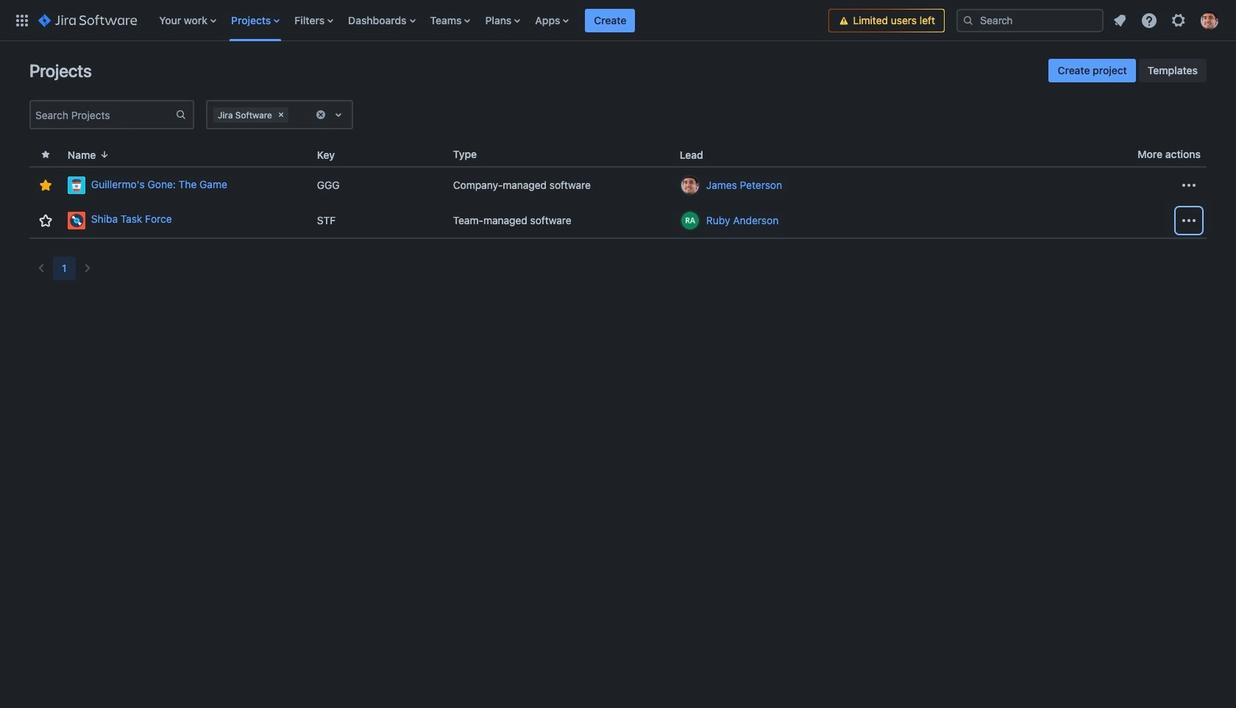 Task type: locate. For each thing, give the bounding box(es) containing it.
clear image
[[315, 109, 327, 121]]

Choose Jira products text field
[[291, 107, 294, 122]]

1 horizontal spatial list
[[1107, 7, 1228, 33]]

notifications image
[[1111, 11, 1129, 29]]

group
[[1049, 59, 1207, 82]]

next image
[[78, 260, 96, 277]]

list
[[152, 0, 829, 41], [1107, 7, 1228, 33]]

clear image
[[275, 109, 287, 121]]

star shiba task force image
[[37, 212, 54, 229]]

jira software image
[[38, 11, 137, 29], [38, 11, 137, 29]]

primary element
[[9, 0, 829, 41]]

banner
[[0, 0, 1236, 41]]

Search field
[[957, 8, 1104, 32]]

list item
[[585, 0, 635, 41]]

None search field
[[957, 8, 1104, 32]]

open image
[[330, 106, 347, 124]]

settings image
[[1170, 11, 1188, 29]]



Task type: vqa. For each thing, say whether or not it's contained in the screenshot.
Your profile and settings ICON
yes



Task type: describe. For each thing, give the bounding box(es) containing it.
Search Projects text field
[[31, 104, 175, 125]]

help image
[[1141, 11, 1158, 29]]

star guillermo's gone: the game image
[[37, 177, 54, 194]]

0 horizontal spatial list
[[152, 0, 829, 41]]

your profile and settings image
[[1201, 11, 1219, 29]]

search image
[[963, 14, 974, 26]]

more image
[[1180, 212, 1198, 229]]

more image
[[1180, 177, 1198, 194]]

appswitcher icon image
[[13, 11, 31, 29]]

previous image
[[32, 260, 50, 277]]



